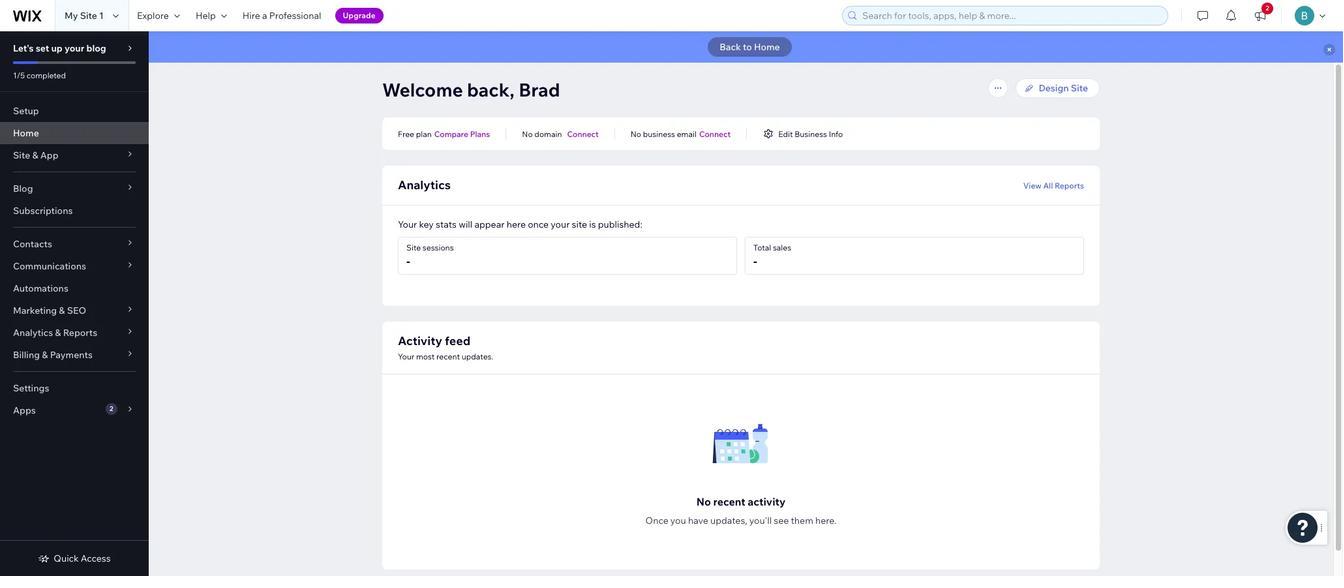 Task type: describe. For each thing, give the bounding box(es) containing it.
site & app
[[13, 149, 58, 161]]

settings
[[13, 382, 49, 394]]

sidebar element
[[0, 31, 149, 576]]

edit business info
[[778, 129, 843, 139]]

help
[[196, 10, 216, 22]]

connect link for no domain connect
[[567, 128, 599, 140]]

back
[[720, 41, 741, 53]]

welcome
[[382, 78, 463, 101]]

billing & payments button
[[0, 344, 149, 366]]

contacts
[[13, 238, 52, 250]]

1 horizontal spatial your
[[551, 219, 570, 230]]

view all reports
[[1023, 180, 1084, 190]]

updates.
[[462, 352, 493, 361]]

& for billing
[[42, 349, 48, 361]]

& for marketing
[[59, 305, 65, 316]]

no domain connect
[[522, 129, 599, 139]]

2 connect from the left
[[699, 129, 731, 139]]

edit
[[778, 129, 793, 139]]

- for site sessions -
[[406, 254, 410, 269]]

view all reports button
[[1023, 179, 1084, 191]]

site inside site & app dropdown button
[[13, 149, 30, 161]]

subscriptions
[[13, 205, 73, 217]]

let's
[[13, 42, 34, 54]]

Search for tools, apps, help & more... field
[[859, 7, 1164, 25]]

& for site
[[32, 149, 38, 161]]

2 inside button
[[1266, 4, 1269, 12]]

billing
[[13, 349, 40, 361]]

to
[[743, 41, 752, 53]]

back to home
[[720, 41, 780, 53]]

your key stats will appear here once your site is published:
[[398, 219, 642, 230]]

quick access
[[54, 553, 111, 564]]

analytics for analytics
[[398, 177, 451, 192]]

subscriptions link
[[0, 200, 149, 222]]

1/5
[[13, 70, 25, 80]]

you'll
[[749, 515, 772, 526]]

my site 1
[[65, 10, 104, 22]]

completed
[[27, 70, 66, 80]]

once
[[528, 219, 549, 230]]

quick access button
[[38, 553, 111, 564]]

hire a professional
[[243, 10, 321, 22]]

view
[[1023, 180, 1042, 190]]

design
[[1039, 82, 1069, 94]]

no for domain
[[522, 129, 533, 139]]

my
[[65, 10, 78, 22]]

most
[[416, 352, 435, 361]]

feed
[[445, 333, 470, 348]]

here.
[[815, 515, 837, 526]]

connect link for no business email connect
[[699, 128, 731, 140]]

access
[[81, 553, 111, 564]]

brad
[[519, 78, 560, 101]]

appear
[[475, 219, 505, 230]]

blog
[[13, 183, 33, 194]]

back to home button
[[708, 37, 792, 57]]

home inside sidebar element
[[13, 127, 39, 139]]

hire a professional link
[[235, 0, 329, 31]]

site & app button
[[0, 144, 149, 166]]

here
[[507, 219, 526, 230]]

site
[[572, 219, 587, 230]]

apps
[[13, 404, 36, 416]]

up
[[51, 42, 63, 54]]

contacts button
[[0, 233, 149, 255]]

activity feed your most recent updates.
[[398, 333, 493, 361]]

1
[[99, 10, 104, 22]]

- for total sales -
[[753, 254, 757, 269]]

all
[[1043, 180, 1053, 190]]

billing & payments
[[13, 349, 93, 361]]

analytics & reports button
[[0, 322, 149, 344]]

upgrade
[[343, 10, 376, 20]]

no business email connect
[[631, 129, 731, 139]]

edit business info button
[[763, 128, 843, 140]]

total
[[753, 243, 771, 252]]

payments
[[50, 349, 93, 361]]

stats
[[436, 219, 457, 230]]

back to home alert
[[149, 31, 1343, 63]]

analytics & reports
[[13, 327, 97, 339]]

recent inside activity feed your most recent updates.
[[436, 352, 460, 361]]

see
[[774, 515, 789, 526]]

free
[[398, 129, 414, 139]]



Task type: locate. For each thing, give the bounding box(es) containing it.
2 button
[[1246, 0, 1275, 31]]

1 horizontal spatial reports
[[1055, 180, 1084, 190]]

1 horizontal spatial recent
[[713, 495, 745, 508]]

analytics up "key" at the top of page
[[398, 177, 451, 192]]

site inside the "design site" link
[[1071, 82, 1088, 94]]

setup link
[[0, 100, 149, 122]]

recent
[[436, 352, 460, 361], [713, 495, 745, 508]]

2 horizontal spatial no
[[697, 495, 711, 508]]

reports inside analytics & reports popup button
[[63, 327, 97, 339]]

0 horizontal spatial connect
[[567, 129, 599, 139]]

reports for view all reports
[[1055, 180, 1084, 190]]

2 your from the top
[[398, 352, 414, 361]]

blog button
[[0, 177, 149, 200]]

seo
[[67, 305, 86, 316]]

connect right domain on the left
[[567, 129, 599, 139]]

2
[[1266, 4, 1269, 12], [110, 404, 113, 413]]

0 horizontal spatial reports
[[63, 327, 97, 339]]

analytics for analytics & reports
[[13, 327, 53, 339]]

1 vertical spatial recent
[[713, 495, 745, 508]]

1 connect link from the left
[[567, 128, 599, 140]]

home right to
[[754, 41, 780, 53]]

1/5 completed
[[13, 70, 66, 80]]

hire
[[243, 10, 260, 22]]

design site
[[1039, 82, 1088, 94]]

site left sessions
[[406, 243, 421, 252]]

connect right email
[[699, 129, 731, 139]]

key
[[419, 219, 434, 230]]

0 horizontal spatial analytics
[[13, 327, 53, 339]]

& left "app"
[[32, 149, 38, 161]]

1 vertical spatial your
[[398, 352, 414, 361]]

0 horizontal spatial no
[[522, 129, 533, 139]]

1 vertical spatial reports
[[63, 327, 97, 339]]

back,
[[467, 78, 515, 101]]

your left "key" at the top of page
[[398, 219, 417, 230]]

automations link
[[0, 277, 149, 299]]

1 horizontal spatial analytics
[[398, 177, 451, 192]]

home link
[[0, 122, 149, 144]]

no
[[522, 129, 533, 139], [631, 129, 641, 139], [697, 495, 711, 508]]

reports for analytics & reports
[[63, 327, 97, 339]]

1 vertical spatial 2
[[110, 404, 113, 413]]

quick
[[54, 553, 79, 564]]

home down 'setup'
[[13, 127, 39, 139]]

will
[[459, 219, 473, 230]]

setup
[[13, 105, 39, 117]]

marketing & seo
[[13, 305, 86, 316]]

no for recent
[[697, 495, 711, 508]]

0 horizontal spatial 2
[[110, 404, 113, 413]]

1 horizontal spatial home
[[754, 41, 780, 53]]

0 vertical spatial your
[[65, 42, 84, 54]]

0 vertical spatial reports
[[1055, 180, 1084, 190]]

1 horizontal spatial connect link
[[699, 128, 731, 140]]

reports down seo
[[63, 327, 97, 339]]

& up 'billing & payments'
[[55, 327, 61, 339]]

marketing
[[13, 305, 57, 316]]

have
[[688, 515, 708, 526]]

- inside site sessions -
[[406, 254, 410, 269]]

no up have
[[697, 495, 711, 508]]

design site link
[[1015, 78, 1100, 98]]

is
[[589, 219, 596, 230]]

activity
[[398, 333, 442, 348]]

1 vertical spatial your
[[551, 219, 570, 230]]

1 horizontal spatial -
[[753, 254, 757, 269]]

professional
[[269, 10, 321, 22]]

email
[[677, 129, 697, 139]]

updates,
[[710, 515, 747, 526]]

activity
[[748, 495, 786, 508]]

your left most
[[398, 352, 414, 361]]

home inside button
[[754, 41, 780, 53]]

recent down feed on the left bottom of the page
[[436, 352, 460, 361]]

your right up
[[65, 42, 84, 54]]

your
[[65, 42, 84, 54], [551, 219, 570, 230]]

0 horizontal spatial your
[[65, 42, 84, 54]]

published:
[[598, 219, 642, 230]]

marketing & seo button
[[0, 299, 149, 322]]

communications
[[13, 260, 86, 272]]

upgrade button
[[335, 8, 383, 23]]

site left "app"
[[13, 149, 30, 161]]

blog
[[86, 42, 106, 54]]

1 horizontal spatial 2
[[1266, 4, 1269, 12]]

sales
[[773, 243, 791, 252]]

recent up updates,
[[713, 495, 745, 508]]

explore
[[137, 10, 169, 22]]

0 vertical spatial recent
[[436, 352, 460, 361]]

1 - from the left
[[406, 254, 410, 269]]

& for analytics
[[55, 327, 61, 339]]

a
[[262, 10, 267, 22]]

no left business
[[631, 129, 641, 139]]

2 - from the left
[[753, 254, 757, 269]]

analytics inside popup button
[[13, 327, 53, 339]]

reports inside 'view all reports' button
[[1055, 180, 1084, 190]]

settings link
[[0, 377, 149, 399]]

1 horizontal spatial connect
[[699, 129, 731, 139]]

& left seo
[[59, 305, 65, 316]]

business
[[795, 129, 827, 139]]

1 your from the top
[[398, 219, 417, 230]]

site sessions -
[[406, 243, 454, 269]]

- inside total sales -
[[753, 254, 757, 269]]

total sales -
[[753, 243, 791, 269]]

analytics
[[398, 177, 451, 192], [13, 327, 53, 339]]

info
[[829, 129, 843, 139]]

no recent activity once you have updates, you'll see them here.
[[646, 495, 837, 526]]

your inside activity feed your most recent updates.
[[398, 352, 414, 361]]

&
[[32, 149, 38, 161], [59, 305, 65, 316], [55, 327, 61, 339], [42, 349, 48, 361]]

0 vertical spatial 2
[[1266, 4, 1269, 12]]

analytics down marketing at bottom
[[13, 327, 53, 339]]

site left 1
[[80, 10, 97, 22]]

home
[[754, 41, 780, 53], [13, 127, 39, 139]]

recent inside no recent activity once you have updates, you'll see them here.
[[713, 495, 745, 508]]

communications button
[[0, 255, 149, 277]]

connect link right email
[[699, 128, 731, 140]]

connect
[[567, 129, 599, 139], [699, 129, 731, 139]]

plans
[[470, 129, 490, 139]]

connect link right domain on the left
[[567, 128, 599, 140]]

0 vertical spatial your
[[398, 219, 417, 230]]

0 vertical spatial home
[[754, 41, 780, 53]]

compare
[[434, 129, 468, 139]]

2 inside sidebar element
[[110, 404, 113, 413]]

reports
[[1055, 180, 1084, 190], [63, 327, 97, 339]]

plan
[[416, 129, 432, 139]]

0 horizontal spatial -
[[406, 254, 410, 269]]

no left domain on the left
[[522, 129, 533, 139]]

reports right all
[[1055, 180, 1084, 190]]

compare plans link
[[434, 128, 490, 140]]

app
[[40, 149, 58, 161]]

site inside site sessions -
[[406, 243, 421, 252]]

site right design
[[1071, 82, 1088, 94]]

0 horizontal spatial recent
[[436, 352, 460, 361]]

your left site
[[551, 219, 570, 230]]

1 connect from the left
[[567, 129, 599, 139]]

0 horizontal spatial connect link
[[567, 128, 599, 140]]

no for business
[[631, 129, 641, 139]]

you
[[671, 515, 686, 526]]

automations
[[13, 282, 68, 294]]

no inside no recent activity once you have updates, you'll see them here.
[[697, 495, 711, 508]]

let's set up your blog
[[13, 42, 106, 54]]

1 horizontal spatial no
[[631, 129, 641, 139]]

2 connect link from the left
[[699, 128, 731, 140]]

your inside sidebar element
[[65, 42, 84, 54]]

& right billing
[[42, 349, 48, 361]]

site
[[80, 10, 97, 22], [1071, 82, 1088, 94], [13, 149, 30, 161], [406, 243, 421, 252]]

1 vertical spatial analytics
[[13, 327, 53, 339]]

sessions
[[423, 243, 454, 252]]

business
[[643, 129, 675, 139]]

free plan compare plans
[[398, 129, 490, 139]]

them
[[791, 515, 813, 526]]

0 vertical spatial analytics
[[398, 177, 451, 192]]

help button
[[188, 0, 235, 31]]

once
[[646, 515, 668, 526]]

0 horizontal spatial home
[[13, 127, 39, 139]]

1 vertical spatial home
[[13, 127, 39, 139]]

set
[[36, 42, 49, 54]]

welcome back, brad
[[382, 78, 560, 101]]



Task type: vqa. For each thing, say whether or not it's contained in the screenshot.
Edit
yes



